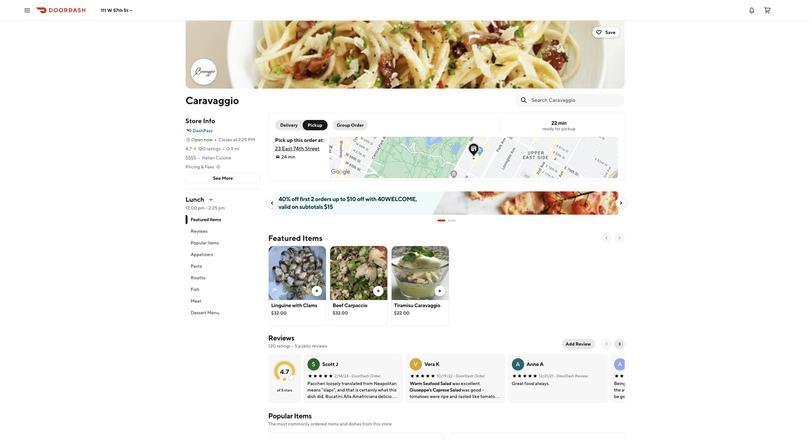 Task type: describe. For each thing, give the bounding box(es) containing it.
the
[[268, 422, 276, 427]]

2 horizontal spatial a
[[618, 361, 623, 368]]

orders
[[315, 196, 332, 203]]

40welcome,
[[378, 196, 417, 203]]

tiramisu caravaggio $22.00
[[394, 303, 441, 316]]

• doordash order for s
[[349, 374, 381, 379]]

• inside reviews 120 ratings • 5 public reviews
[[292, 344, 294, 349]]

order for v
[[475, 374, 485, 379]]

5 inside reviews 120 ratings • 5 public reviews
[[295, 344, 297, 349]]

• right 12/21/21
[[554, 374, 556, 379]]

stars
[[284, 388, 292, 393]]

add item to cart image for tiramisu caravaggio
[[437, 289, 443, 294]]

giuseppe's caprese salad button
[[410, 387, 461, 393]]

clams
[[303, 303, 317, 309]]

and
[[340, 422, 348, 427]]

menus image
[[208, 197, 213, 202]]

dishes
[[349, 422, 362, 427]]

Item Search search field
[[532, 97, 620, 104]]

1 off from the left
[[292, 196, 299, 203]]

on
[[292, 204, 299, 210]]

• doordash order for v
[[454, 374, 485, 379]]

doordash for v
[[456, 374, 474, 379]]

featured inside heading
[[268, 234, 301, 243]]

1 vertical spatial 5
[[281, 388, 284, 393]]

this inside 'popular items the most commonly ordered items and dishes from this store'
[[373, 422, 381, 427]]

beef carpaccio $32.00
[[333, 303, 368, 316]]

menu
[[207, 310, 219, 315]]

pick
[[275, 137, 286, 143]]

1 horizontal spatial a
[[540, 361, 544, 368]]

1 vertical spatial review
[[575, 374, 588, 379]]

carpaccio
[[345, 303, 368, 309]]

most
[[277, 422, 287, 427]]

giuseppe's
[[410, 388, 432, 393]]

next image
[[617, 342, 622, 347]]

now
[[204, 137, 213, 142]]

delivery
[[280, 123, 298, 128]]

group order button
[[333, 120, 368, 130]]

featured items heading
[[268, 233, 323, 243]]

first
[[300, 196, 310, 203]]

• right 2/14/23
[[349, 374, 351, 379]]

0 vertical spatial ratings
[[207, 146, 221, 151]]

12:00 pm - 2:25 pm
[[186, 205, 225, 211]]

reviews
[[312, 344, 328, 349]]

0 horizontal spatial a
[[516, 361, 520, 368]]

to
[[340, 196, 346, 203]]

pick up this order at: 23 east 74th street
[[275, 137, 324, 152]]

street
[[305, 146, 320, 152]]

24 min
[[282, 154, 296, 160]]

doordash for a
[[557, 374, 575, 379]]

save button
[[593, 27, 620, 38]]

closes
[[219, 137, 232, 142]]

• right $$$$
[[198, 155, 200, 160]]

dessert menu button
[[186, 307, 261, 319]]

order for s
[[370, 374, 381, 379]]

tiramisu
[[394, 303, 414, 309]]

for
[[555, 126, 561, 131]]

appetizers
[[191, 252, 213, 257]]

2 pm from the left
[[219, 205, 225, 211]]

linguine
[[271, 303, 291, 309]]

120 ratings •
[[198, 146, 225, 151]]

min for 22
[[558, 120, 567, 126]]

add
[[566, 342, 575, 347]]

up inside pick up this order at: 23 east 74th street
[[287, 137, 293, 143]]

reviews 120 ratings • 5 public reviews
[[268, 334, 328, 349]]

add item to cart image
[[376, 289, 381, 294]]

pasta
[[191, 264, 202, 269]]

$22.00
[[394, 311, 410, 316]]

beef carpaccio image
[[330, 246, 387, 300]]

popular for popular items
[[191, 240, 207, 246]]

group order
[[337, 123, 364, 128]]

subtotals
[[300, 204, 323, 210]]

notification bell image
[[748, 6, 756, 14]]

items
[[328, 422, 339, 427]]

pickup
[[308, 123, 323, 128]]

risotto
[[191, 275, 206, 281]]

0 vertical spatial salad
[[441, 381, 452, 386]]

k
[[436, 361, 440, 368]]

1 vertical spatial next button of carousel image
[[617, 236, 622, 241]]

anne a
[[527, 361, 544, 368]]

22 min ready for pickup
[[543, 120, 576, 131]]

commonly
[[288, 422, 310, 427]]

warm seafood salad button
[[410, 381, 452, 387]]

open menu image
[[23, 6, 31, 14]]

40% off first 2 orders up to $10 off with 40welcome, valid on subtotals $15
[[279, 196, 417, 210]]

vera k
[[425, 361, 440, 368]]

map region
[[262, 86, 676, 251]]

scott j
[[322, 361, 338, 368]]

pm
[[248, 137, 255, 142]]

add review button
[[562, 339, 595, 349]]

2:25 for pm
[[209, 205, 218, 211]]

1 horizontal spatial featured items
[[268, 234, 323, 243]]

add review
[[566, 342, 591, 347]]

previous button of carousel image
[[604, 236, 609, 241]]

0 vertical spatial featured items
[[191, 217, 221, 222]]

2
[[311, 196, 314, 203]]

east
[[282, 146, 292, 152]]

vera
[[425, 361, 435, 368]]

pickup
[[562, 126, 576, 131]]

ratings inside reviews 120 ratings • 5 public reviews
[[277, 344, 291, 349]]

1 vertical spatial 4.7
[[280, 368, 289, 376]]

popular items
[[191, 240, 219, 246]]

see
[[213, 176, 221, 181]]

pricing & fees
[[186, 164, 214, 170]]

reviews for reviews 120 ratings • 5 public reviews
[[268, 334, 295, 342]]

pricing & fees button
[[186, 164, 221, 170]]

57th
[[113, 8, 123, 13]]

0 vertical spatial 120
[[198, 146, 206, 151]]

items up reviews button
[[210, 217, 221, 222]]

lunch
[[186, 196, 204, 203]]

public
[[298, 344, 311, 349]]

2:25 for pm
[[238, 137, 247, 142]]

more
[[222, 176, 233, 181]]

fish
[[191, 287, 199, 292]]



Task type: vqa. For each thing, say whether or not it's contained in the screenshot.
$6.99 inside the ECO STYLE EDGE STYLER GLUE (3 OZ) $6.99
no



Task type: locate. For each thing, give the bounding box(es) containing it.
0 horizontal spatial 4.7
[[186, 146, 192, 151]]

salad right caprese
[[450, 388, 461, 393]]

linguine with clams image
[[269, 246, 326, 300]]

0 horizontal spatial pm
[[198, 205, 205, 211]]

beef
[[333, 303, 344, 309]]

0 horizontal spatial 5
[[281, 388, 284, 393]]

min inside 22 min ready for pickup
[[558, 120, 567, 126]]

$$$$
[[186, 155, 196, 160]]

1 horizontal spatial doordash
[[456, 374, 474, 379]]

3 doordash from the left
[[557, 374, 575, 379]]

4.7 up of 5 stars
[[280, 368, 289, 376]]

1 $32.00 from the left
[[271, 311, 287, 316]]

reviews for reviews
[[191, 229, 208, 234]]

reviews up popular items at the bottom left of page
[[191, 229, 208, 234]]

23 east 74th street link
[[275, 146, 320, 152]]

ordered
[[311, 422, 327, 427]]

pm right -
[[219, 205, 225, 211]]

1 vertical spatial caravaggio
[[415, 303, 441, 309]]

1 doordash from the left
[[352, 374, 370, 379]]

1 horizontal spatial min
[[558, 120, 567, 126]]

up left "to"
[[333, 196, 339, 203]]

reviews button
[[186, 226, 261, 237]]

linguine with clams $32.00
[[271, 303, 317, 316]]

0 horizontal spatial min
[[288, 154, 296, 160]]

pm left -
[[198, 205, 205, 211]]

0 vertical spatial min
[[558, 120, 567, 126]]

1 vertical spatial min
[[288, 154, 296, 160]]

min
[[558, 120, 567, 126], [288, 154, 296, 160]]

this
[[294, 137, 303, 143], [373, 422, 381, 427]]

120 down reviews link
[[268, 344, 276, 349]]

1 vertical spatial reviews
[[268, 334, 295, 342]]

1 horizontal spatial up
[[333, 196, 339, 203]]

ratings down reviews link
[[277, 344, 291, 349]]

popular items the most commonly ordered items and dishes from this store
[[268, 412, 392, 427]]

reviews inside reviews 120 ratings • 5 public reviews
[[268, 334, 295, 342]]

$15
[[324, 204, 333, 210]]

previous image
[[604, 342, 609, 347]]

0 horizontal spatial popular
[[191, 240, 207, 246]]

reviews down linguine with clams $32.00
[[268, 334, 295, 342]]

info
[[203, 117, 215, 125]]

caravaggio inside tiramisu caravaggio $22.00
[[415, 303, 441, 309]]

dessert menu
[[191, 310, 219, 315]]

a
[[516, 361, 520, 368], [618, 361, 623, 368], [540, 361, 544, 368]]

review down 'add review'
[[575, 374, 588, 379]]

1 vertical spatial featured items
[[268, 234, 323, 243]]

120 down open now
[[198, 146, 206, 151]]

0 horizontal spatial doordash
[[352, 374, 370, 379]]

a right anne
[[540, 361, 544, 368]]

0 horizontal spatial 2:25
[[209, 205, 218, 211]]

1 horizontal spatial 2:25
[[238, 137, 247, 142]]

doordash for s
[[352, 374, 370, 379]]

1 vertical spatial popular
[[268, 412, 293, 420]]

1 horizontal spatial 5
[[295, 344, 297, 349]]

open
[[191, 137, 203, 142]]

0 horizontal spatial featured items
[[191, 217, 221, 222]]

a left anne
[[516, 361, 520, 368]]

1 add item to cart image from the left
[[314, 289, 320, 294]]

featured down 12:00 pm - 2:25 pm
[[191, 217, 209, 222]]

at
[[233, 137, 237, 142]]

0 horizontal spatial this
[[294, 137, 303, 143]]

24
[[282, 154, 287, 160]]

0 vertical spatial caravaggio
[[186, 94, 239, 106]]

• doordash order right 10/19/22
[[454, 374, 485, 379]]

off up on
[[292, 196, 299, 203]]

2 $32.00 from the left
[[333, 311, 348, 316]]

1 horizontal spatial this
[[373, 422, 381, 427]]

$10
[[347, 196, 356, 203]]

Pickup radio
[[303, 120, 328, 130]]

w
[[107, 8, 112, 13]]

with inside linguine with clams $32.00
[[292, 303, 302, 309]]

10/19/22
[[437, 374, 453, 379]]

1 horizontal spatial $32.00
[[333, 311, 348, 316]]

5 right of at bottom
[[281, 388, 284, 393]]

pm
[[198, 205, 205, 211], [219, 205, 225, 211]]

group
[[337, 123, 350, 128]]

save
[[606, 30, 616, 35]]

fees
[[205, 164, 214, 170]]

tiramisu caravaggio image
[[392, 246, 449, 300]]

reviews link
[[268, 334, 295, 342]]

4.7
[[186, 146, 192, 151], [280, 368, 289, 376]]

1 horizontal spatial 4.7
[[280, 368, 289, 376]]

dashpass
[[193, 128, 213, 133]]

up up east
[[287, 137, 293, 143]]

meat
[[191, 299, 202, 304]]

items up commonly
[[294, 412, 312, 420]]

doordash right 10/19/22
[[456, 374, 474, 379]]

select promotional banner element
[[438, 215, 456, 227]]

see more
[[213, 176, 233, 181]]

st
[[124, 8, 128, 13]]

2 add item to cart image from the left
[[437, 289, 443, 294]]

items down subtotals
[[303, 234, 323, 243]]

0 horizontal spatial $32.00
[[271, 311, 287, 316]]

featured items down 12:00 pm - 2:25 pm
[[191, 217, 221, 222]]

0 vertical spatial with
[[366, 196, 377, 203]]

0 vertical spatial reviews
[[191, 229, 208, 234]]

valid
[[279, 204, 291, 210]]

items up appetizers button
[[208, 240, 219, 246]]

40%
[[279, 196, 291, 203]]

1 pm from the left
[[198, 205, 205, 211]]

min right 24
[[288, 154, 296, 160]]

0 vertical spatial 5
[[295, 344, 297, 349]]

0 horizontal spatial with
[[292, 303, 302, 309]]

store
[[382, 422, 392, 427]]

0 horizontal spatial off
[[292, 196, 299, 203]]

2/14/23
[[335, 374, 349, 379]]

$32.00 down beef
[[333, 311, 348, 316]]

doordash
[[352, 374, 370, 379], [456, 374, 474, 379], [557, 374, 575, 379]]

items
[[210, 217, 221, 222], [303, 234, 323, 243], [208, 240, 219, 246], [294, 412, 312, 420]]

this inside pick up this order at: 23 east 74th street
[[294, 137, 303, 143]]

1 vertical spatial 120
[[268, 344, 276, 349]]

items inside heading
[[303, 234, 323, 243]]

this right 'from'
[[373, 422, 381, 427]]

fish button
[[186, 284, 261, 295]]

store
[[186, 117, 202, 125]]

mi
[[234, 146, 239, 151]]

• doordash order
[[349, 374, 381, 379], [454, 374, 485, 379]]

$$$$ • italian cuisine
[[186, 155, 231, 160]]

a down next icon
[[618, 361, 623, 368]]

popular items button
[[186, 237, 261, 249]]

2 off from the left
[[357, 196, 364, 203]]

111 w 57th st button
[[101, 8, 134, 13]]

review inside button
[[576, 342, 591, 347]]

1 • doordash order from the left
[[349, 374, 381, 379]]

1 horizontal spatial with
[[366, 196, 377, 203]]

1 vertical spatial with
[[292, 303, 302, 309]]

$32.00 inside linguine with clams $32.00
[[271, 311, 287, 316]]

• left public
[[292, 344, 294, 349]]

5
[[295, 344, 297, 349], [281, 388, 284, 393]]

0 vertical spatial 2:25
[[238, 137, 247, 142]]

up inside 40% off first 2 orders up to $10 off with 40welcome, valid on subtotals $15
[[333, 196, 339, 203]]

of 5 stars
[[277, 388, 292, 393]]

doordash right 12/21/21
[[557, 374, 575, 379]]

powered by google image
[[331, 169, 350, 175]]

• doordash order right 2/14/23
[[349, 374, 381, 379]]

caprese
[[433, 388, 450, 393]]

2:25 right -
[[209, 205, 218, 211]]

0 vertical spatial next button of carousel image
[[619, 201, 624, 206]]

4.7 up $$$$
[[186, 146, 192, 151]]

with right $10
[[366, 196, 377, 203]]

caravaggio right tiramisu
[[415, 303, 441, 309]]

0 horizontal spatial ratings
[[207, 146, 221, 151]]

off
[[292, 196, 299, 203], [357, 196, 364, 203]]

at:
[[318, 137, 324, 143]]

1 horizontal spatial 120
[[268, 344, 276, 349]]

appetizers button
[[186, 249, 261, 260]]

1 vertical spatial ratings
[[277, 344, 291, 349]]

next button of carousel image
[[619, 201, 624, 206], [617, 236, 622, 241]]

order methods option group
[[275, 120, 328, 130]]

0 vertical spatial popular
[[191, 240, 207, 246]]

2:25
[[238, 137, 247, 142], [209, 205, 218, 211]]

reviews inside button
[[191, 229, 208, 234]]

add item to cart image up tiramisu caravaggio $22.00
[[437, 289, 443, 294]]

0 horizontal spatial 120
[[198, 146, 206, 151]]

1 horizontal spatial off
[[357, 196, 364, 203]]

min right 22
[[558, 120, 567, 126]]

open now
[[191, 137, 213, 142]]

0 vertical spatial featured
[[191, 217, 209, 222]]

up
[[287, 137, 293, 143], [333, 196, 339, 203]]

1 vertical spatial this
[[373, 422, 381, 427]]

2 • doordash order from the left
[[454, 374, 485, 379]]

order inside button
[[351, 123, 364, 128]]

1 horizontal spatial pm
[[219, 205, 225, 211]]

111
[[101, 8, 106, 13]]

this up 74th
[[294, 137, 303, 143]]

order
[[304, 137, 317, 143]]

• doordash review
[[554, 374, 588, 379]]

off right $10
[[357, 196, 364, 203]]

2:25 right at
[[238, 137, 247, 142]]

caravaggio image
[[186, 21, 625, 89], [191, 60, 216, 84]]

• right 10/19/22
[[454, 374, 455, 379]]

with left clams
[[292, 303, 302, 309]]

review
[[576, 342, 591, 347], [575, 374, 588, 379]]

0 vertical spatial up
[[287, 137, 293, 143]]

add item to cart image
[[314, 289, 320, 294], [437, 289, 443, 294]]

0 vertical spatial review
[[576, 342, 591, 347]]

featured
[[191, 217, 209, 222], [268, 234, 301, 243]]

add item to cart image up clams
[[314, 289, 320, 294]]

1 vertical spatial salad
[[450, 388, 461, 393]]

1 horizontal spatial add item to cart image
[[437, 289, 443, 294]]

v
[[414, 361, 418, 368]]

caravaggio up info
[[186, 94, 239, 106]]

• left 0.9
[[223, 146, 225, 151]]

1 vertical spatial 2:25
[[209, 205, 218, 211]]

of
[[277, 388, 281, 393]]

111 w 57th st
[[101, 8, 128, 13]]

risotto button
[[186, 272, 261, 284]]

1 horizontal spatial popular
[[268, 412, 293, 420]]

2 horizontal spatial order
[[475, 374, 485, 379]]

2 horizontal spatial doordash
[[557, 374, 575, 379]]

1 vertical spatial featured
[[268, 234, 301, 243]]

review right add
[[576, 342, 591, 347]]

120 inside reviews 120 ratings • 5 public reviews
[[268, 344, 276, 349]]

0 horizontal spatial order
[[351, 123, 364, 128]]

with inside 40% off first 2 orders up to $10 off with 40welcome, valid on subtotals $15
[[366, 196, 377, 203]]

min for 24
[[288, 154, 296, 160]]

j
[[336, 361, 338, 368]]

74th
[[293, 146, 304, 152]]

1 horizontal spatial ratings
[[277, 344, 291, 349]]

1 horizontal spatial order
[[370, 374, 381, 379]]

0 horizontal spatial featured
[[191, 217, 209, 222]]

• closes at 2:25 pm
[[215, 137, 255, 142]]

1 horizontal spatial caravaggio
[[415, 303, 441, 309]]

0 horizontal spatial • doordash order
[[349, 374, 381, 379]]

2 doordash from the left
[[456, 374, 474, 379]]

popular inside button
[[191, 240, 207, 246]]

$32.00 inside beef carpaccio $32.00
[[333, 311, 348, 316]]

0 items, open order cart image
[[764, 6, 772, 14]]

0.9
[[227, 146, 234, 151]]

popular up most
[[268, 412, 293, 420]]

1 horizontal spatial • doordash order
[[454, 374, 485, 379]]

with
[[366, 196, 377, 203], [292, 303, 302, 309]]

0 horizontal spatial reviews
[[191, 229, 208, 234]]

1 vertical spatial up
[[333, 196, 339, 203]]

ready
[[543, 126, 554, 131]]

warm
[[410, 381, 422, 386]]

&
[[201, 164, 204, 170]]

popular up appetizers
[[191, 240, 207, 246]]

• right "now"
[[215, 137, 217, 142]]

$32.00 down "linguine"
[[271, 311, 287, 316]]

popular for popular items the most commonly ordered items and dishes from this store
[[268, 412, 293, 420]]

add item to cart image for linguine with clams
[[314, 289, 320, 294]]

previous button of carousel image
[[270, 201, 275, 206]]

0 vertical spatial 4.7
[[186, 146, 192, 151]]

featured down valid
[[268, 234, 301, 243]]

5 left public
[[295, 344, 297, 349]]

featured items down on
[[268, 234, 323, 243]]

salad down 10/19/22
[[441, 381, 452, 386]]

Delivery radio
[[275, 120, 307, 130]]

0 horizontal spatial add item to cart image
[[314, 289, 320, 294]]

1 horizontal spatial featured
[[268, 234, 301, 243]]

1 horizontal spatial reviews
[[268, 334, 295, 342]]

items inside button
[[208, 240, 219, 246]]

0 vertical spatial this
[[294, 137, 303, 143]]

doordash right 2/14/23
[[352, 374, 370, 379]]

items inside 'popular items the most commonly ordered items and dishes from this store'
[[294, 412, 312, 420]]

ratings up italian
[[207, 146, 221, 151]]

popular inside 'popular items the most commonly ordered items and dishes from this store'
[[268, 412, 293, 420]]

0 horizontal spatial up
[[287, 137, 293, 143]]

featured items
[[191, 217, 221, 222], [268, 234, 323, 243]]

from
[[363, 422, 372, 427]]

0 horizontal spatial caravaggio
[[186, 94, 239, 106]]



